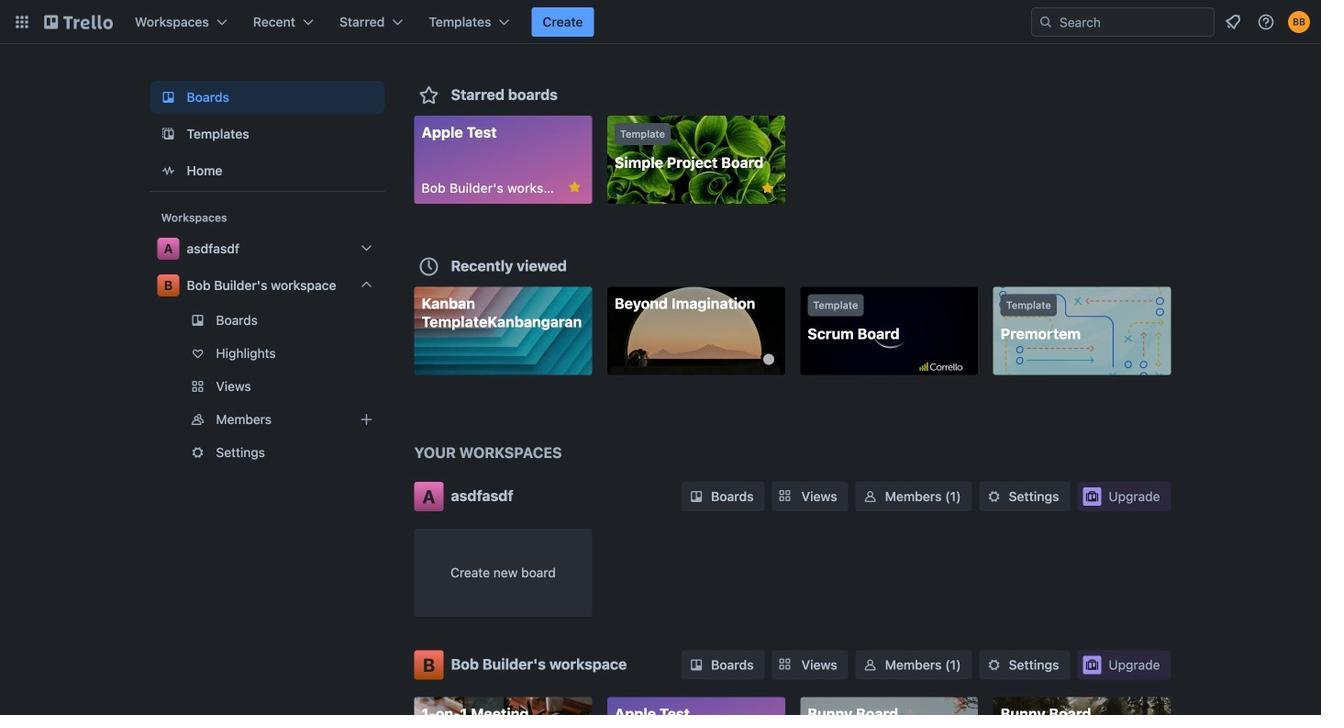 Task type: vqa. For each thing, say whether or not it's contained in the screenshot.
trello inside the Organize Trello lists into a backlog that everybody understands. Share story maps with remote teams and stakeholders. 🆕
no



Task type: locate. For each thing, give the bounding box(es) containing it.
board image
[[157, 86, 179, 108]]

click to unstar this board. it will be removed from your starred list. image
[[567, 179, 583, 196]]

sm image
[[688, 487, 706, 506], [862, 656, 880, 674]]

primary element
[[0, 0, 1322, 44]]

0 horizontal spatial sm image
[[688, 487, 706, 506]]

open information menu image
[[1258, 13, 1276, 31]]

1 vertical spatial sm image
[[862, 656, 880, 674]]

sm image
[[862, 487, 880, 506], [985, 487, 1004, 506], [688, 656, 706, 674], [985, 656, 1004, 674]]

0 vertical spatial sm image
[[688, 487, 706, 506]]

there is new activity on this board. image
[[763, 354, 774, 365]]

home image
[[157, 160, 179, 182]]

0 notifications image
[[1223, 11, 1245, 33]]



Task type: describe. For each thing, give the bounding box(es) containing it.
click to unstar this board. it will be removed from your starred list. image
[[760, 180, 776, 196]]

template board image
[[157, 123, 179, 145]]

search image
[[1039, 15, 1054, 29]]

bob builder (bobbuilder40) image
[[1289, 11, 1311, 33]]

1 horizontal spatial sm image
[[862, 656, 880, 674]]

add image
[[356, 408, 378, 430]]

Search field
[[1054, 9, 1214, 35]]

back to home image
[[44, 7, 113, 37]]



